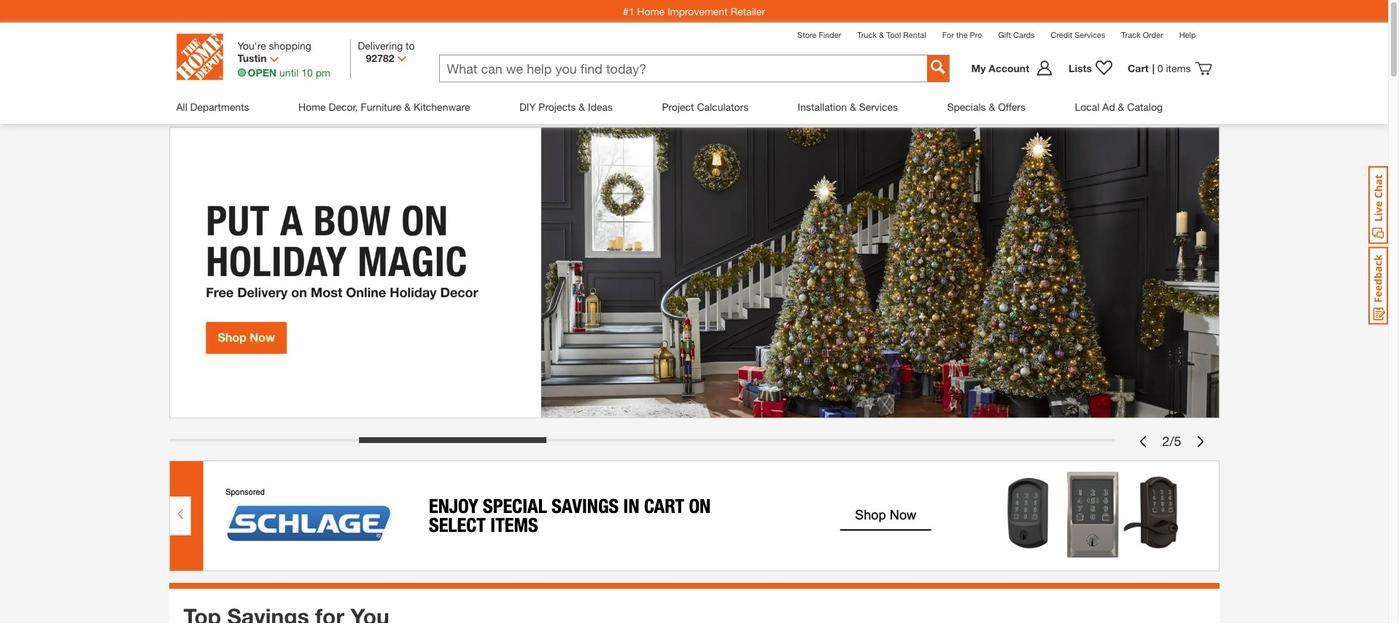 Task type: vqa. For each thing, say whether or not it's contained in the screenshot.
Gift Cards LINK
yes



Task type: locate. For each thing, give the bounding box(es) containing it.
submit search image
[[931, 60, 945, 74]]

& right installation at the top right
[[850, 101, 856, 113]]

home inside home decor, furniture & kitchenware link
[[298, 101, 326, 113]]

my account
[[971, 62, 1029, 74]]

10
[[301, 66, 313, 79]]

my
[[971, 62, 986, 74]]

& left offers at right
[[989, 101, 995, 113]]

home decor, furniture & kitchenware link
[[298, 90, 470, 124]]

lists link
[[1062, 59, 1121, 77]]

previous slide image
[[1138, 436, 1149, 448]]

account
[[989, 62, 1029, 74]]

1 vertical spatial services
[[859, 101, 898, 113]]

/
[[1170, 433, 1174, 450]]

track order link
[[1122, 30, 1163, 39]]

services right installation at the top right
[[859, 101, 898, 113]]

all departments
[[176, 101, 249, 113]]

&
[[879, 30, 884, 39], [404, 101, 411, 113], [579, 101, 585, 113], [850, 101, 856, 113], [989, 101, 995, 113], [1118, 101, 1125, 113]]

for the pro link
[[942, 30, 982, 39]]

cards
[[1013, 30, 1035, 39]]

0 vertical spatial home
[[637, 5, 665, 17]]

furniture
[[361, 101, 402, 113]]

retailer
[[731, 5, 765, 17]]

open
[[248, 66, 277, 79]]

1 vertical spatial home
[[298, 101, 326, 113]]

home decor, furniture & kitchenware
[[298, 101, 470, 113]]

specials & offers
[[947, 101, 1026, 113]]

local ad & catalog
[[1075, 101, 1163, 113]]

#1
[[623, 5, 635, 17]]

0 vertical spatial services
[[1075, 30, 1105, 39]]

home left decor,
[[298, 101, 326, 113]]

catalog
[[1127, 101, 1163, 113]]

installation
[[798, 101, 847, 113]]

items
[[1166, 62, 1191, 74]]

0 horizontal spatial home
[[298, 101, 326, 113]]

specials
[[947, 101, 986, 113]]

None text field
[[440, 55, 927, 81]]

to
[[406, 39, 415, 52]]

specials & offers link
[[947, 90, 1026, 124]]

local
[[1075, 101, 1100, 113]]

home right #1
[[637, 5, 665, 17]]

1 horizontal spatial home
[[637, 5, 665, 17]]

services right credit
[[1075, 30, 1105, 39]]

truck & tool rental
[[858, 30, 926, 39]]

home
[[637, 5, 665, 17], [298, 101, 326, 113]]

0 horizontal spatial services
[[859, 101, 898, 113]]

cart
[[1128, 62, 1149, 74]]

shopping
[[269, 39, 311, 52]]

& right furniture
[[404, 101, 411, 113]]

store finder link
[[797, 30, 841, 39]]

installation & services link
[[798, 90, 898, 124]]

kitchenware
[[414, 101, 470, 113]]

0 items
[[1158, 62, 1191, 74]]

& left 'ideas'
[[579, 101, 585, 113]]

ad
[[1103, 101, 1115, 113]]

project
[[662, 101, 694, 113]]

for
[[942, 30, 954, 39]]

lists
[[1069, 62, 1092, 74]]

& right 'ad'
[[1118, 101, 1125, 113]]

truck & tool rental link
[[858, 30, 926, 39]]

services
[[1075, 30, 1105, 39], [859, 101, 898, 113]]

None text field
[[440, 55, 927, 81]]

decor,
[[329, 101, 358, 113]]

gift cards
[[998, 30, 1035, 39]]

departments
[[190, 101, 249, 113]]



Task type: describe. For each thing, give the bounding box(es) containing it.
tool
[[886, 30, 901, 39]]

next slide image
[[1195, 436, 1206, 448]]

2 / 5
[[1163, 433, 1182, 450]]

help link
[[1179, 30, 1196, 39]]

store finder
[[797, 30, 841, 39]]

until
[[279, 66, 299, 79]]

offers
[[998, 101, 1026, 113]]

truck
[[858, 30, 877, 39]]

pro
[[970, 30, 982, 39]]

my account link
[[971, 59, 1062, 77]]

the
[[957, 30, 968, 39]]

delivering to
[[358, 39, 415, 52]]

project calculators link
[[662, 90, 749, 124]]

diy projects & ideas
[[519, 101, 613, 113]]

5
[[1174, 433, 1182, 450]]

credit services
[[1051, 30, 1105, 39]]

calculators
[[697, 101, 749, 113]]

image for 30nov2023-hp-bau-mw44-45-hero2-holidaydecor image
[[169, 127, 1219, 419]]

open until 10 pm
[[248, 66, 330, 79]]

the home depot image
[[176, 34, 223, 80]]

credit
[[1051, 30, 1073, 39]]

order
[[1143, 30, 1163, 39]]

gift cards link
[[998, 30, 1035, 39]]

local ad & catalog link
[[1075, 90, 1163, 124]]

rental
[[903, 30, 926, 39]]

gift
[[998, 30, 1011, 39]]

improvement
[[668, 5, 728, 17]]

credit services link
[[1051, 30, 1105, 39]]

#1 home improvement retailer
[[623, 5, 765, 17]]

pm
[[316, 66, 330, 79]]

92782
[[366, 52, 394, 64]]

services inside installation & services link
[[859, 101, 898, 113]]

diy
[[519, 101, 536, 113]]

feedback link image
[[1369, 247, 1388, 325]]

tustin
[[237, 52, 267, 64]]

track
[[1122, 30, 1141, 39]]

all departments link
[[176, 90, 249, 124]]

you're shopping
[[237, 39, 311, 52]]

2
[[1163, 433, 1170, 450]]

the home depot logo link
[[176, 34, 223, 82]]

track order
[[1122, 30, 1163, 39]]

you're
[[237, 39, 266, 52]]

delivering
[[358, 39, 403, 52]]

all
[[176, 101, 187, 113]]

diy projects & ideas link
[[519, 90, 613, 124]]

projects
[[539, 101, 576, 113]]

for the pro
[[942, 30, 982, 39]]

& inside "link"
[[1118, 101, 1125, 113]]

0
[[1158, 62, 1163, 74]]

help
[[1179, 30, 1196, 39]]

store
[[797, 30, 817, 39]]

live chat image
[[1369, 166, 1388, 244]]

ideas
[[588, 101, 613, 113]]

& left tool
[[879, 30, 884, 39]]

finder
[[819, 30, 841, 39]]

project calculators
[[662, 101, 749, 113]]

installation & services
[[798, 101, 898, 113]]

1 horizontal spatial services
[[1075, 30, 1105, 39]]



